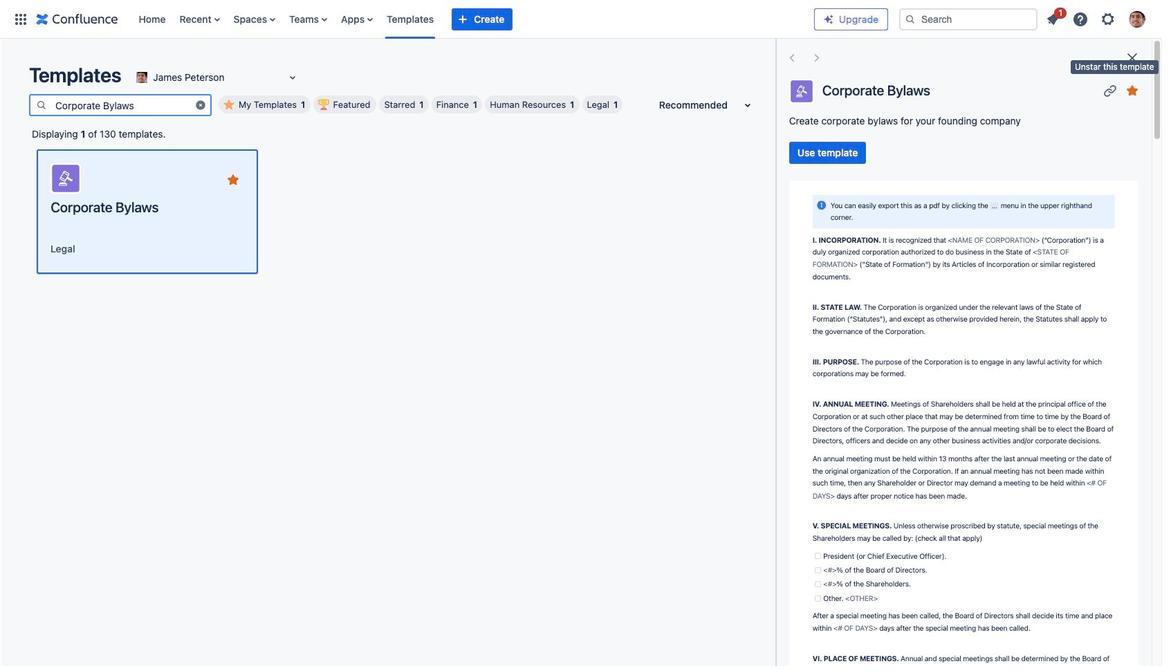 Task type: describe. For each thing, give the bounding box(es) containing it.
0 vertical spatial unstar corporate bylaws image
[[1124, 82, 1141, 99]]

previous template image
[[784, 50, 800, 66]]

search image
[[905, 13, 916, 25]]

Search field
[[899, 8, 1038, 30]]

next template image
[[808, 50, 825, 66]]

list item inside list
[[1040, 5, 1067, 30]]

list for premium icon
[[1040, 5, 1154, 31]]



Task type: locate. For each thing, give the bounding box(es) containing it.
search icon image
[[36, 99, 47, 110]]

list
[[132, 0, 814, 38], [1040, 5, 1154, 31]]

your profile and preferences image
[[1129, 11, 1145, 27]]

global element
[[8, 0, 814, 38]]

list item
[[1040, 5, 1067, 30]]

share link image
[[1102, 82, 1118, 99]]

banner
[[0, 0, 1162, 39]]

confluence image
[[36, 11, 118, 27], [36, 11, 118, 27]]

notification icon image
[[1044, 11, 1061, 27]]

None text field
[[134, 71, 136, 84]]

open image
[[285, 69, 301, 86]]

settings icon image
[[1100, 11, 1116, 27]]

unstar corporate bylaws image
[[1124, 82, 1141, 99], [225, 172, 241, 188]]

tooltip
[[1071, 60, 1158, 74]]

list for appswitcher icon
[[132, 0, 814, 38]]

1 horizontal spatial unstar corporate bylaws image
[[1124, 82, 1141, 99]]

premium image
[[823, 13, 834, 25]]

None search field
[[899, 8, 1038, 30]]

Search author, category, topic field
[[51, 95, 191, 115]]

clear search bar image
[[195, 99, 206, 110]]

0 horizontal spatial list
[[132, 0, 814, 38]]

1 vertical spatial unstar corporate bylaws image
[[225, 172, 241, 188]]

0 horizontal spatial unstar corporate bylaws image
[[225, 172, 241, 188]]

appswitcher icon image
[[12, 11, 29, 27]]

1 horizontal spatial list
[[1040, 5, 1154, 31]]

close image
[[1124, 50, 1141, 66]]

group
[[789, 142, 866, 164]]

help icon image
[[1072, 11, 1089, 27]]



Task type: vqa. For each thing, say whether or not it's contained in the screenshot.
list item
yes



